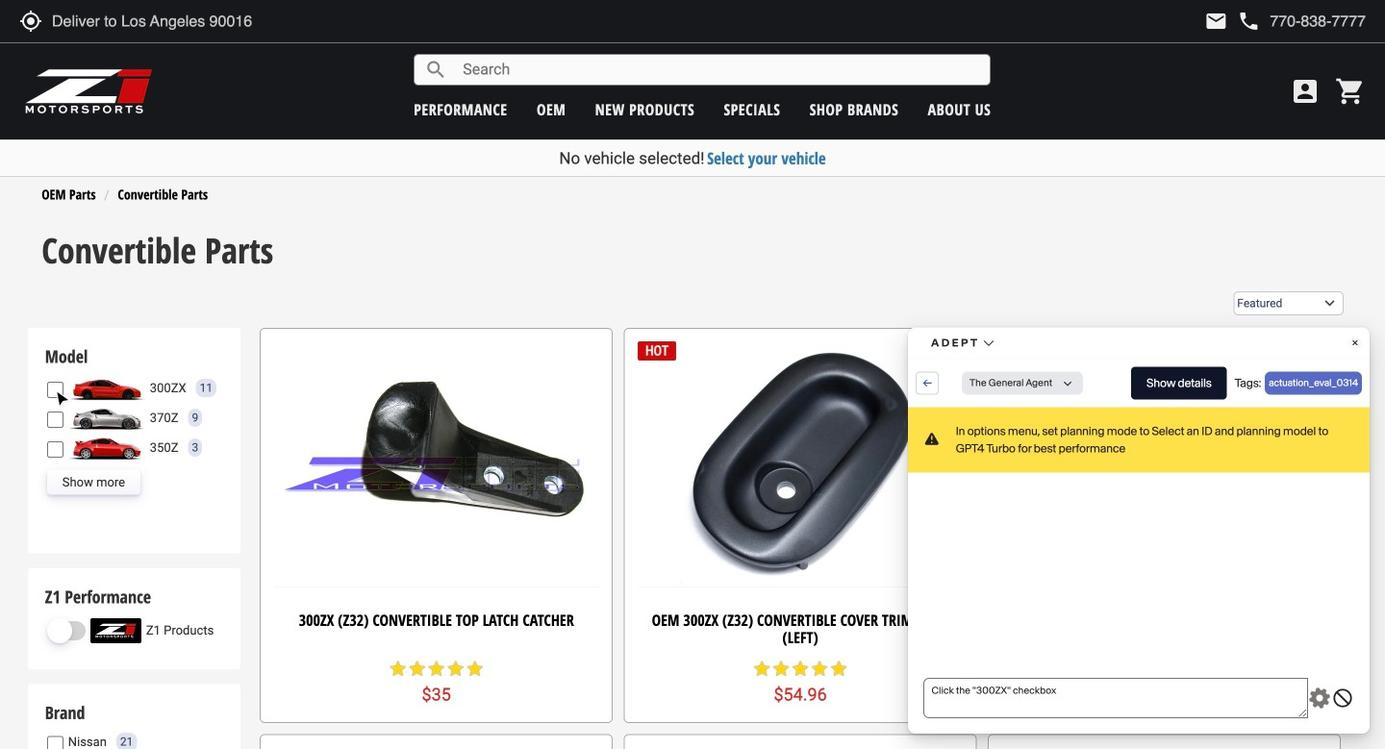 Task type: describe. For each thing, give the bounding box(es) containing it.
nissan 350z z33 2003 2004 2005 2006 2007 2008 2009 vq35de 3.5l revup rev up vq35hr nismo z1 motorsports image
[[68, 436, 145, 461]]

nissan 370z z34 2009 2010 2011 2012 2013 2014 2015 2016 2017 2018 2019 3.7l vq37vhr vhr nismo z1 motorsports image
[[68, 406, 145, 431]]

Search search field
[[448, 55, 990, 85]]



Task type: locate. For each thing, give the bounding box(es) containing it.
None checkbox
[[47, 383, 63, 399], [47, 413, 63, 429], [47, 443, 63, 459], [47, 383, 63, 399], [47, 413, 63, 429], [47, 443, 63, 459]]

z1 motorsports logo image
[[24, 67, 153, 115]]

nissan 300zx z32 1990 1991 1992 1993 1994 1995 1996 vg30dett vg30de twin turbo non turbo z1 motorsports image
[[68, 377, 145, 402]]



